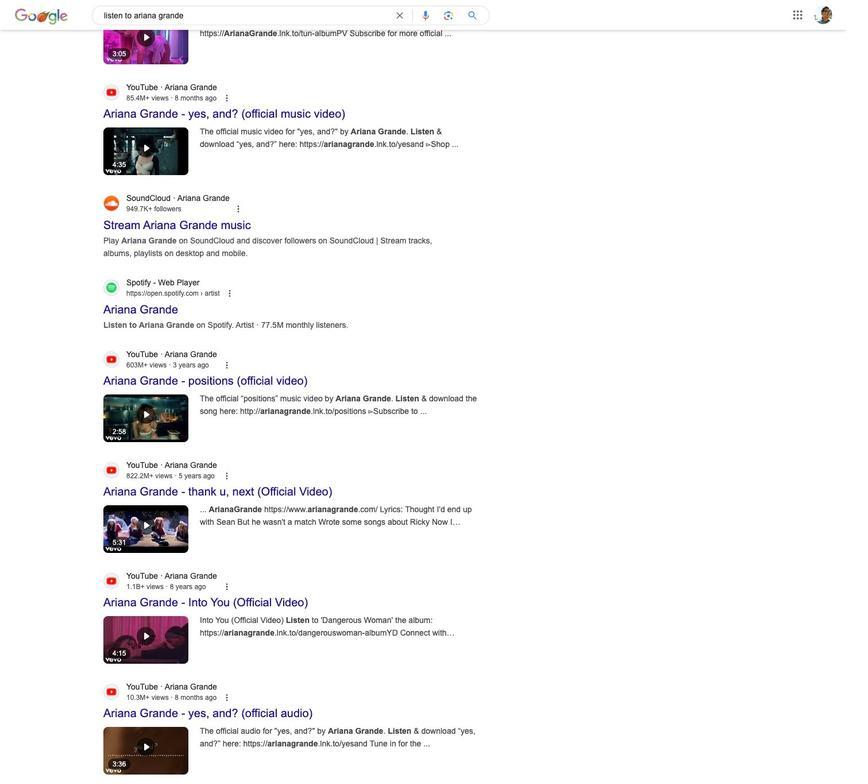 Task type: locate. For each thing, give the bounding box(es) containing it.
search by image image
[[443, 10, 455, 21]]

None text field
[[126, 93, 217, 104], [126, 289, 220, 299], [199, 290, 220, 298], [126, 360, 209, 371], [126, 582, 206, 592], [126, 93, 217, 104], [126, 289, 220, 299], [199, 290, 220, 298], [126, 360, 209, 371], [126, 582, 206, 592]]

search by voice image
[[420, 10, 432, 21]]

2024 icc women's t20 world cup image
[[15, 7, 68, 26]]

None search field
[[0, 0, 490, 28]]

None text field
[[126, 204, 181, 215], [126, 471, 215, 481], [126, 693, 217, 703], [126, 204, 181, 215], [126, 471, 215, 481], [126, 693, 217, 703]]



Task type: describe. For each thing, give the bounding box(es) containing it.
Search text field
[[104, 6, 387, 25]]



Task type: vqa. For each thing, say whether or not it's contained in the screenshot.
All
no



